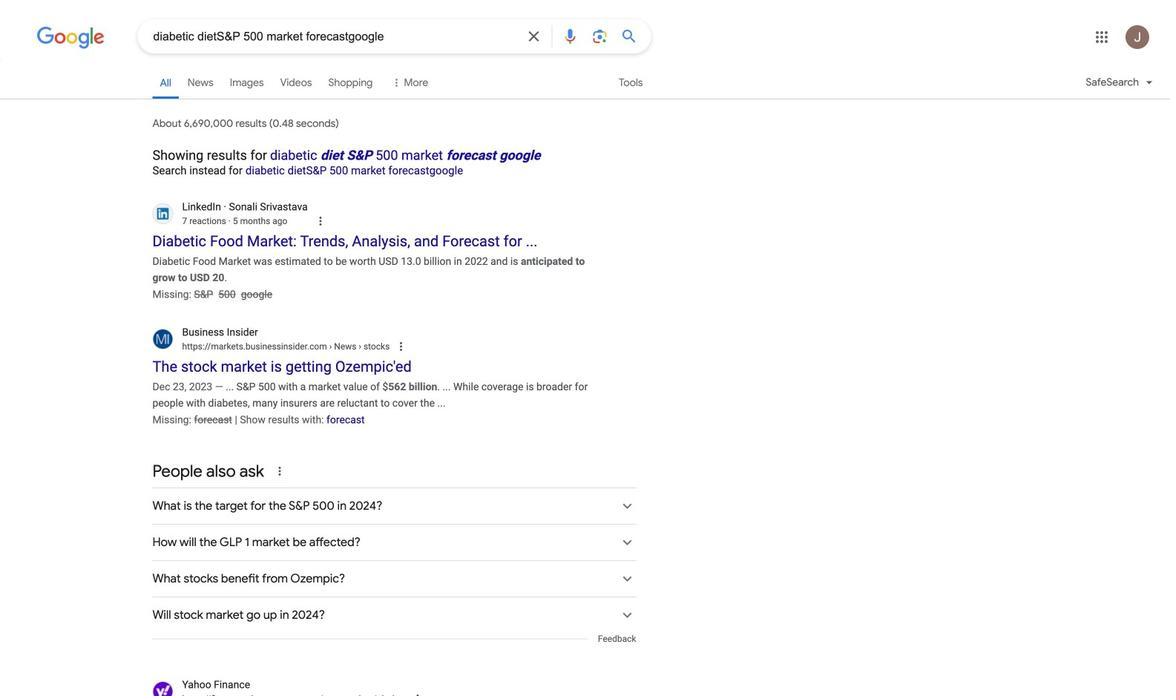 Task type: locate. For each thing, give the bounding box(es) containing it.
heading
[[152, 143, 636, 177]]

None search field
[[0, 19, 651, 53]]

None text field
[[182, 214, 287, 228], [182, 340, 390, 353], [182, 692, 406, 696], [286, 694, 406, 696], [182, 214, 287, 228], [182, 340, 390, 353], [182, 692, 406, 696], [286, 694, 406, 696]]

None text field
[[327, 341, 390, 352]]

google image
[[37, 27, 105, 49]]

navigation
[[0, 65, 1170, 108]]

Search text field
[[153, 28, 516, 47]]



Task type: describe. For each thing, give the bounding box(es) containing it.
search by voice image
[[561, 27, 579, 45]]

search by image image
[[591, 27, 609, 45]]



Task type: vqa. For each thing, say whether or not it's contained in the screenshot.
Search by image
yes



